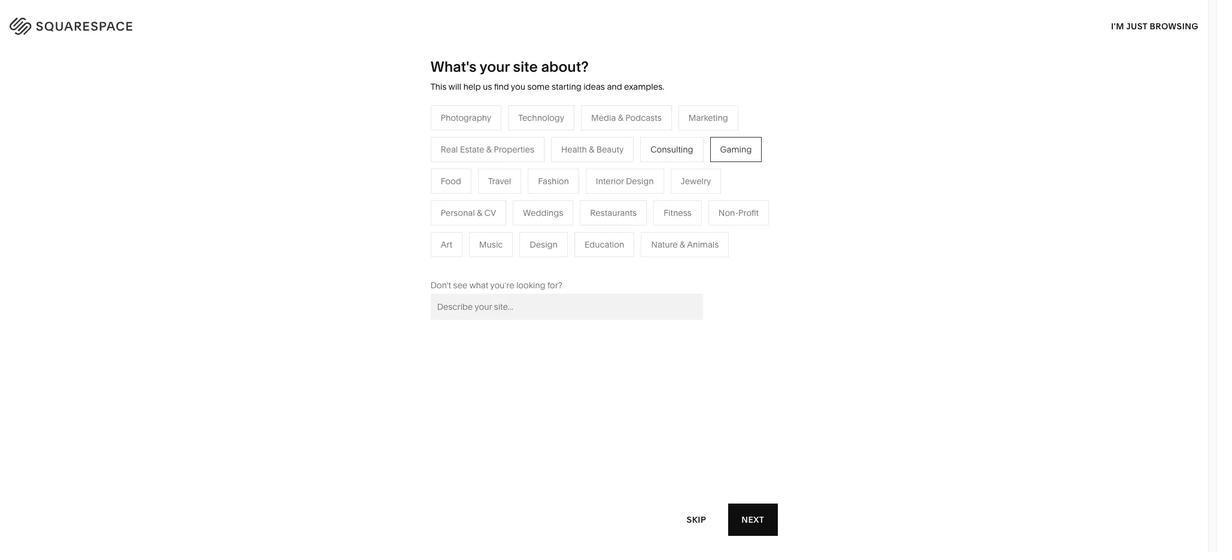 Task type: vqa. For each thing, say whether or not it's contained in the screenshot.
'and'
yes



Task type: describe. For each thing, give the bounding box(es) containing it.
media & podcasts inside "media & podcasts" option
[[591, 112, 662, 123]]

music
[[479, 239, 503, 250]]

squarespace logo image
[[24, 14, 157, 34]]

ideas
[[584, 81, 605, 92]]

log
[[1163, 18, 1182, 30]]

Fitness radio
[[654, 200, 702, 225]]

1 vertical spatial media & podcasts
[[465, 202, 536, 213]]

Music radio
[[469, 232, 513, 257]]

Fashion radio
[[528, 169, 579, 194]]

Don't see what you're looking for? field
[[431, 294, 703, 320]]

animals inside radio
[[687, 239, 719, 250]]

help
[[463, 81, 481, 92]]

& inside health & beauty option
[[589, 144, 594, 155]]

Interior Design radio
[[586, 169, 664, 194]]

travel inside option
[[488, 176, 511, 187]]

profits
[[415, 220, 439, 231]]

decor
[[625, 166, 650, 177]]

log             in link
[[1163, 18, 1193, 30]]

degraw image
[[443, 409, 766, 552]]

i'm
[[1111, 21, 1124, 31]]

0 horizontal spatial animals
[[628, 184, 659, 195]]

Jewelry radio
[[671, 169, 721, 194]]

design inside "radio"
[[626, 176, 654, 187]]

1 vertical spatial properties
[[519, 256, 559, 267]]

home
[[592, 166, 616, 177]]

real inside option
[[441, 144, 458, 155]]

beauty
[[596, 144, 624, 155]]

nature & animals inside nature & animals radio
[[651, 239, 719, 250]]

Personal & CV radio
[[431, 200, 506, 225]]

non-profit
[[719, 208, 759, 218]]

home & decor link
[[592, 166, 662, 177]]

fitness inside fitness option
[[664, 208, 692, 218]]

nature inside radio
[[651, 239, 678, 250]]

home & decor
[[592, 166, 650, 177]]

podcasts inside "media & podcasts" option
[[626, 112, 662, 123]]

what
[[469, 280, 488, 291]]

0 horizontal spatial media
[[465, 202, 490, 213]]

0 vertical spatial nature & animals
[[592, 184, 659, 195]]

Consulting radio
[[640, 137, 703, 162]]

& inside "media & podcasts" option
[[618, 112, 623, 123]]

find
[[494, 81, 509, 92]]

examples.
[[624, 81, 664, 92]]

site
[[513, 58, 538, 75]]

nature & animals link
[[592, 184, 671, 195]]

personal & cv
[[441, 208, 496, 218]]

i'm just browsing
[[1111, 21, 1199, 31]]

fashion
[[538, 176, 569, 187]]

0 horizontal spatial restaurants
[[465, 184, 512, 195]]

Media & Podcasts radio
[[581, 105, 672, 130]]

don't
[[431, 280, 451, 291]]

art
[[441, 239, 452, 250]]

weddings inside 'option'
[[523, 208, 563, 218]]

about?
[[541, 58, 589, 75]]

interior
[[596, 176, 624, 187]]

you
[[511, 81, 525, 92]]

what's
[[431, 58, 477, 75]]

just
[[1126, 21, 1148, 31]]

& inside nature & animals radio
[[680, 239, 685, 250]]

Design radio
[[520, 232, 568, 257]]

Photography radio
[[431, 105, 502, 130]]

this
[[431, 81, 447, 92]]

Restaurants radio
[[580, 200, 647, 225]]

Non-Profit radio
[[708, 200, 769, 225]]

cv
[[484, 208, 496, 218]]

for?
[[548, 280, 562, 291]]

see
[[453, 280, 468, 291]]

health
[[561, 144, 587, 155]]

real estate & properties inside option
[[441, 144, 534, 155]]

squarespace logo link
[[24, 14, 258, 34]]

food
[[441, 176, 461, 187]]



Task type: locate. For each thing, give the bounding box(es) containing it.
real estate & properties link
[[465, 256, 571, 267]]

1 vertical spatial nature
[[651, 239, 678, 250]]

Gaming radio
[[710, 137, 762, 162]]

1 vertical spatial weddings
[[465, 238, 506, 249]]

estate inside option
[[460, 144, 484, 155]]

fitness up nature & animals radio
[[664, 208, 692, 218]]

you're
[[490, 280, 514, 291]]

1 horizontal spatial media & podcasts
[[591, 112, 662, 123]]

real estate & properties up you're
[[465, 256, 559, 267]]

1 horizontal spatial podcasts
[[626, 112, 662, 123]]

0 horizontal spatial real
[[441, 144, 458, 155]]

Marketing radio
[[678, 105, 738, 130]]

restaurants down travel link
[[465, 184, 512, 195]]

estate down music
[[485, 256, 509, 267]]

0 vertical spatial real
[[441, 144, 458, 155]]

0 vertical spatial animals
[[628, 184, 659, 195]]

estate up travel link
[[460, 144, 484, 155]]

events
[[465, 220, 492, 231]]

1 horizontal spatial non-
[[719, 208, 739, 218]]

podcasts down "examples."
[[626, 112, 662, 123]]

nature
[[592, 184, 618, 195], [651, 239, 678, 250]]

community & non-profits
[[339, 220, 439, 231]]

0 horizontal spatial nature
[[592, 184, 618, 195]]

media up events
[[465, 202, 490, 213]]

properties inside option
[[494, 144, 534, 155]]

Travel radio
[[478, 169, 521, 194]]

your
[[480, 58, 510, 75]]

0 vertical spatial podcasts
[[626, 112, 662, 123]]

1 vertical spatial non-
[[395, 220, 415, 231]]

estate
[[460, 144, 484, 155], [485, 256, 509, 267]]

podcasts
[[626, 112, 662, 123], [500, 202, 536, 213]]

gaming
[[720, 144, 752, 155]]

0 vertical spatial media & podcasts
[[591, 112, 662, 123]]

Technology radio
[[508, 105, 575, 130]]

photography
[[441, 112, 491, 123]]

and
[[607, 81, 622, 92]]

media inside option
[[591, 112, 616, 123]]

Education radio
[[574, 232, 635, 257]]

1 vertical spatial real
[[465, 256, 483, 267]]

0 horizontal spatial weddings
[[465, 238, 506, 249]]

0 horizontal spatial design
[[530, 239, 558, 250]]

Health & Beauty radio
[[551, 137, 634, 162]]

health & beauty
[[561, 144, 624, 155]]

nature & animals down fitness option
[[651, 239, 719, 250]]

real
[[441, 144, 458, 155], [465, 256, 483, 267]]

community & non-profits link
[[339, 220, 451, 231]]

1 vertical spatial estate
[[485, 256, 509, 267]]

non- inside non-profit radio
[[719, 208, 739, 218]]

0 horizontal spatial media & podcasts
[[465, 202, 536, 213]]

animals down decor on the top of page
[[628, 184, 659, 195]]

media & podcasts down and
[[591, 112, 662, 123]]

some
[[527, 81, 550, 92]]

properties up travel option
[[494, 144, 534, 155]]

education
[[585, 239, 624, 250]]

travel up media & podcasts link
[[488, 176, 511, 187]]

interior design
[[596, 176, 654, 187]]

restaurants inside option
[[590, 208, 637, 218]]

i'm just browsing link
[[1111, 10, 1199, 42]]

degraw element
[[443, 409, 766, 552]]

log             in
[[1163, 18, 1193, 30]]

events link
[[465, 220, 504, 231]]

fitness
[[592, 202, 620, 213], [664, 208, 692, 218]]

properties
[[494, 144, 534, 155], [519, 256, 559, 267]]

next button
[[728, 504, 778, 536]]

fitness link
[[592, 202, 632, 213]]

1 horizontal spatial design
[[626, 176, 654, 187]]

us
[[483, 81, 492, 92]]

1 vertical spatial media
[[465, 202, 490, 213]]

1 horizontal spatial estate
[[485, 256, 509, 267]]

1 horizontal spatial media
[[591, 112, 616, 123]]

profit
[[739, 208, 759, 218]]

media & podcasts down restaurants 'link'
[[465, 202, 536, 213]]

real estate & properties
[[441, 144, 534, 155], [465, 256, 559, 267]]

browsing
[[1150, 21, 1199, 31]]

0 horizontal spatial fitness
[[592, 202, 620, 213]]

1 vertical spatial design
[[530, 239, 558, 250]]

0 horizontal spatial estate
[[460, 144, 484, 155]]

1 vertical spatial real estate & properties
[[465, 256, 559, 267]]

fitness down the interior
[[592, 202, 620, 213]]

1 vertical spatial podcasts
[[500, 202, 536, 213]]

1 vertical spatial nature & animals
[[651, 239, 719, 250]]

consulting
[[651, 144, 693, 155]]

0 vertical spatial real estate & properties
[[441, 144, 534, 155]]

technology
[[518, 112, 564, 123]]

marketing
[[689, 112, 728, 123]]

personal
[[441, 208, 475, 218]]

0 vertical spatial properties
[[494, 144, 534, 155]]

0 vertical spatial nature
[[592, 184, 618, 195]]

Real Estate & Properties radio
[[431, 137, 545, 162]]

restaurants
[[465, 184, 512, 195], [590, 208, 637, 218]]

0 vertical spatial weddings
[[523, 208, 563, 218]]

Art radio
[[431, 232, 463, 257]]

1 horizontal spatial animals
[[687, 239, 719, 250]]

non- right community on the top of the page
[[395, 220, 415, 231]]

in
[[1184, 18, 1193, 30]]

1 vertical spatial restaurants
[[590, 208, 637, 218]]

starting
[[552, 81, 582, 92]]

weddings
[[523, 208, 563, 218], [465, 238, 506, 249]]

weddings up design radio
[[523, 208, 563, 218]]

properties up looking
[[519, 256, 559, 267]]

1 horizontal spatial restaurants
[[590, 208, 637, 218]]

next
[[742, 514, 765, 525]]

0 vertical spatial estate
[[460, 144, 484, 155]]

restaurants down nature & animals link
[[590, 208, 637, 218]]

real estate & properties up travel link
[[441, 144, 534, 155]]

& inside real estate & properties option
[[486, 144, 492, 155]]

animals
[[628, 184, 659, 195], [687, 239, 719, 250]]

skip button
[[674, 504, 719, 536]]

don't see what you're looking for?
[[431, 280, 562, 291]]

& inside personal & cv option
[[477, 208, 482, 218]]

media & podcasts link
[[465, 202, 548, 213]]

podcasts right cv
[[500, 202, 536, 213]]

real down music
[[465, 256, 483, 267]]

nature down fitness option
[[651, 239, 678, 250]]

design inside radio
[[530, 239, 558, 250]]

Nature & Animals radio
[[641, 232, 729, 257]]

0 vertical spatial non-
[[719, 208, 739, 218]]

nature & animals down home & decor link
[[592, 184, 659, 195]]

real up food radio
[[441, 144, 458, 155]]

weddings link
[[465, 238, 518, 249]]

0 horizontal spatial podcasts
[[500, 202, 536, 213]]

Weddings radio
[[513, 200, 573, 225]]

non-
[[719, 208, 739, 218], [395, 220, 415, 231]]

nature down home at the top of page
[[592, 184, 618, 195]]

media up beauty
[[591, 112, 616, 123]]

nature & animals
[[592, 184, 659, 195], [651, 239, 719, 250]]

will
[[449, 81, 461, 92]]

Food radio
[[431, 169, 471, 194]]

animals down fitness option
[[687, 239, 719, 250]]

restaurants link
[[465, 184, 524, 195]]

travel
[[465, 166, 489, 177], [488, 176, 511, 187]]

0 vertical spatial restaurants
[[465, 184, 512, 195]]

design
[[626, 176, 654, 187], [530, 239, 558, 250]]

0 vertical spatial media
[[591, 112, 616, 123]]

media & podcasts
[[591, 112, 662, 123], [465, 202, 536, 213]]

0 horizontal spatial non-
[[395, 220, 415, 231]]

1 horizontal spatial real
[[465, 256, 483, 267]]

0 vertical spatial design
[[626, 176, 654, 187]]

jewelry
[[681, 176, 711, 187]]

skip
[[687, 514, 706, 525]]

travel down real estate & properties option
[[465, 166, 489, 177]]

what's your site about? this will help us find you some starting ideas and examples.
[[431, 58, 664, 92]]

1 vertical spatial animals
[[687, 239, 719, 250]]

weddings down events 'link'
[[465, 238, 506, 249]]

media
[[591, 112, 616, 123], [465, 202, 490, 213]]

travel link
[[465, 166, 501, 177]]

&
[[618, 112, 623, 123], [486, 144, 492, 155], [589, 144, 594, 155], [618, 166, 623, 177], [620, 184, 626, 195], [492, 202, 498, 213], [477, 208, 482, 218], [387, 220, 393, 231], [680, 239, 685, 250], [511, 256, 517, 267]]

looking
[[516, 280, 546, 291]]

1 horizontal spatial weddings
[[523, 208, 563, 218]]

1 horizontal spatial fitness
[[664, 208, 692, 218]]

1 horizontal spatial nature
[[651, 239, 678, 250]]

community
[[339, 220, 385, 231]]

non- down jewelry option
[[719, 208, 739, 218]]



